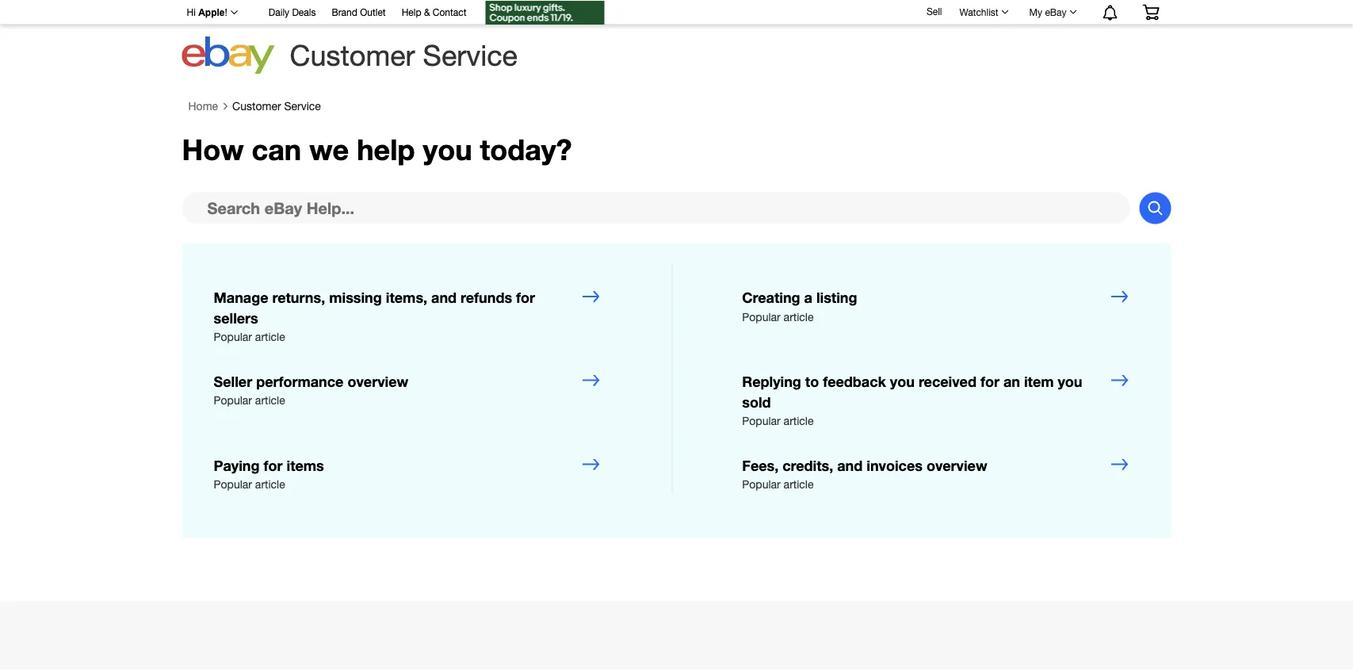 Task type: vqa. For each thing, say whether or not it's contained in the screenshot.
sellers
yes



Task type: locate. For each thing, give the bounding box(es) containing it.
article down a
[[784, 310, 814, 323]]

for right the "refunds"
[[516, 289, 535, 306]]

customer
[[290, 38, 415, 72], [232, 99, 281, 113]]

feedback
[[823, 373, 887, 390]]

a
[[805, 289, 813, 306]]

article down paying
[[255, 478, 285, 491]]

article
[[784, 310, 814, 323], [255, 330, 285, 344], [255, 394, 285, 407], [784, 414, 814, 427], [255, 478, 285, 491], [784, 478, 814, 491]]

0 horizontal spatial for
[[264, 457, 283, 474]]

article down credits,
[[784, 478, 814, 491]]

&
[[424, 7, 430, 18]]

an
[[1004, 373, 1021, 390]]

0 horizontal spatial and
[[431, 289, 457, 306]]

for left an
[[981, 373, 1000, 390]]

help
[[357, 132, 415, 166]]

listing
[[817, 289, 858, 306]]

my ebay link
[[1021, 2, 1084, 21]]

sold
[[742, 393, 771, 410]]

paying
[[214, 457, 260, 474]]

you right item
[[1058, 373, 1083, 390]]

today?
[[480, 132, 572, 166]]

service inside customer service 'link'
[[284, 99, 321, 113]]

daily deals
[[269, 7, 316, 18]]

for inside the paying for items popular article
[[264, 457, 283, 474]]

customer service banner
[[178, 0, 1172, 79]]

!
[[225, 7, 227, 18]]

customer service
[[290, 38, 518, 72], [232, 99, 321, 113]]

service up can
[[284, 99, 321, 113]]

customer up can
[[232, 99, 281, 113]]

seller
[[214, 373, 252, 390]]

0 horizontal spatial customer
[[232, 99, 281, 113]]

items
[[287, 457, 324, 474]]

customer service up can
[[232, 99, 321, 113]]

0 vertical spatial customer
[[290, 38, 415, 72]]

0 vertical spatial service
[[423, 38, 518, 72]]

seller performance overview popular article
[[214, 373, 409, 407]]

1 horizontal spatial overview
[[927, 457, 988, 474]]

invoices
[[867, 457, 923, 474]]

0 vertical spatial for
[[516, 289, 535, 306]]

service inside customer service banner
[[423, 38, 518, 72]]

Search eBay Help... text field
[[182, 192, 1130, 224]]

popular down sellers
[[214, 330, 252, 344]]

creating a listing popular article
[[742, 289, 858, 323]]

popular down sold
[[742, 414, 781, 427]]

service down contact
[[423, 38, 518, 72]]

popular down seller
[[214, 394, 252, 407]]

article down to
[[784, 414, 814, 427]]

1 horizontal spatial you
[[890, 373, 915, 390]]

customer service down help
[[290, 38, 518, 72]]

customer service link
[[232, 99, 321, 113]]

for
[[516, 289, 535, 306], [981, 373, 1000, 390], [264, 457, 283, 474]]

for left items
[[264, 457, 283, 474]]

and
[[431, 289, 457, 306], [838, 457, 863, 474]]

home link
[[188, 99, 218, 113]]

customer down brand outlet link
[[290, 38, 415, 72]]

overview down manage returns, missing items, and refunds for sellers popular article at the left
[[348, 373, 409, 390]]

and inside fees, credits, and invoices overview popular article
[[838, 457, 863, 474]]

and right items, on the left of the page
[[431, 289, 457, 306]]

you left received
[[890, 373, 915, 390]]

1 vertical spatial customer
[[232, 99, 281, 113]]

article down performance
[[255, 394, 285, 407]]

sell link
[[920, 6, 950, 17]]

fees, credits, and invoices overview popular article
[[742, 457, 988, 491]]

overview inside the seller performance overview popular article
[[348, 373, 409, 390]]

and right credits,
[[838, 457, 863, 474]]

1 vertical spatial customer service
[[232, 99, 321, 113]]

1 horizontal spatial and
[[838, 457, 863, 474]]

returns,
[[272, 289, 325, 306]]

0 vertical spatial customer service
[[290, 38, 518, 72]]

overview right 'invoices'
[[927, 457, 988, 474]]

1 vertical spatial service
[[284, 99, 321, 113]]

1 vertical spatial for
[[981, 373, 1000, 390]]

popular down creating
[[742, 310, 781, 323]]

hi
[[187, 7, 196, 18]]

1 vertical spatial overview
[[927, 457, 988, 474]]

ebay
[[1046, 6, 1067, 17]]

popular down fees, at the bottom right
[[742, 478, 781, 491]]

customer service inside how can we help you today? main content
[[232, 99, 321, 113]]

0 vertical spatial overview
[[348, 373, 409, 390]]

popular
[[742, 310, 781, 323], [214, 330, 252, 344], [214, 394, 252, 407], [742, 414, 781, 427], [214, 478, 252, 491], [742, 478, 781, 491]]

you right the help
[[423, 132, 472, 166]]

article down sellers
[[255, 330, 285, 344]]

1 horizontal spatial for
[[516, 289, 535, 306]]

1 vertical spatial and
[[838, 457, 863, 474]]

brand
[[332, 7, 358, 18]]

my ebay
[[1030, 6, 1067, 17]]

creating
[[742, 289, 801, 306]]

article inside fees, credits, and invoices overview popular article
[[784, 478, 814, 491]]

0 vertical spatial and
[[431, 289, 457, 306]]

popular inside fees, credits, and invoices overview popular article
[[742, 478, 781, 491]]

you
[[423, 132, 472, 166], [890, 373, 915, 390], [1058, 373, 1083, 390]]

help & contact
[[402, 7, 467, 18]]

apple
[[198, 7, 225, 18]]

overview
[[348, 373, 409, 390], [927, 457, 988, 474]]

1 horizontal spatial service
[[423, 38, 518, 72]]

article inside the seller performance overview popular article
[[255, 394, 285, 407]]

2 vertical spatial for
[[264, 457, 283, 474]]

service
[[423, 38, 518, 72], [284, 99, 321, 113]]

1 horizontal spatial customer
[[290, 38, 415, 72]]

popular down paying
[[214, 478, 252, 491]]

2 horizontal spatial for
[[981, 373, 1000, 390]]

deals
[[292, 7, 316, 18]]

sell
[[927, 6, 943, 17]]

0 horizontal spatial overview
[[348, 373, 409, 390]]

how can we help you today?
[[182, 132, 572, 166]]

how
[[182, 132, 244, 166]]

0 horizontal spatial service
[[284, 99, 321, 113]]

refunds
[[461, 289, 512, 306]]



Task type: describe. For each thing, give the bounding box(es) containing it.
overview inside fees, credits, and invoices overview popular article
[[927, 457, 988, 474]]

article inside manage returns, missing items, and refunds for sellers popular article
[[255, 330, 285, 344]]

items,
[[386, 289, 428, 306]]

your shopping cart image
[[1142, 4, 1161, 20]]

article inside creating a listing popular article
[[784, 310, 814, 323]]

article inside replying to feedback you received for an item you sold popular article
[[784, 414, 814, 427]]

and inside manage returns, missing items, and refunds for sellers popular article
[[431, 289, 457, 306]]

received
[[919, 373, 977, 390]]

credits,
[[783, 457, 834, 474]]

0 horizontal spatial you
[[423, 132, 472, 166]]

outlet
[[360, 7, 386, 18]]

customer service inside customer service banner
[[290, 38, 518, 72]]

item
[[1025, 373, 1054, 390]]

watchlist
[[960, 6, 999, 17]]

popular inside manage returns, missing items, and refunds for sellers popular article
[[214, 330, 252, 344]]

popular inside replying to feedback you received for an item you sold popular article
[[742, 414, 781, 427]]

we
[[309, 132, 349, 166]]

article inside the paying for items popular article
[[255, 478, 285, 491]]

hi apple !
[[187, 7, 227, 18]]

customer inside banner
[[290, 38, 415, 72]]

daily deals link
[[269, 4, 316, 22]]

paying for items popular article
[[214, 457, 324, 491]]

can
[[252, 132, 301, 166]]

help & contact link
[[402, 4, 467, 22]]

help
[[402, 7, 422, 18]]

manage returns, missing items, and refunds for sellers popular article
[[214, 289, 535, 344]]

popular inside the paying for items popular article
[[214, 478, 252, 491]]

replying
[[742, 373, 802, 390]]

popular inside the seller performance overview popular article
[[214, 394, 252, 407]]

for inside replying to feedback you received for an item you sold popular article
[[981, 373, 1000, 390]]

account navigation
[[178, 0, 1172, 27]]

customer inside 'link'
[[232, 99, 281, 113]]

to
[[806, 373, 819, 390]]

performance
[[256, 373, 344, 390]]

2 horizontal spatial you
[[1058, 373, 1083, 390]]

fees,
[[742, 457, 779, 474]]

home
[[188, 99, 218, 113]]

get the coupon image
[[486, 1, 605, 25]]

sellers
[[214, 310, 258, 327]]

watchlist link
[[951, 2, 1016, 21]]

for inside manage returns, missing items, and refunds for sellers popular article
[[516, 289, 535, 306]]

popular inside creating a listing popular article
[[742, 310, 781, 323]]

replying to feedback you received for an item you sold popular article
[[742, 373, 1083, 427]]

my
[[1030, 6, 1043, 17]]

contact
[[433, 7, 467, 18]]

brand outlet
[[332, 7, 386, 18]]

missing
[[329, 289, 382, 306]]

how can we help you today? main content
[[0, 92, 1354, 670]]

manage
[[214, 289, 268, 306]]

brand outlet link
[[332, 4, 386, 22]]

daily
[[269, 7, 290, 18]]



